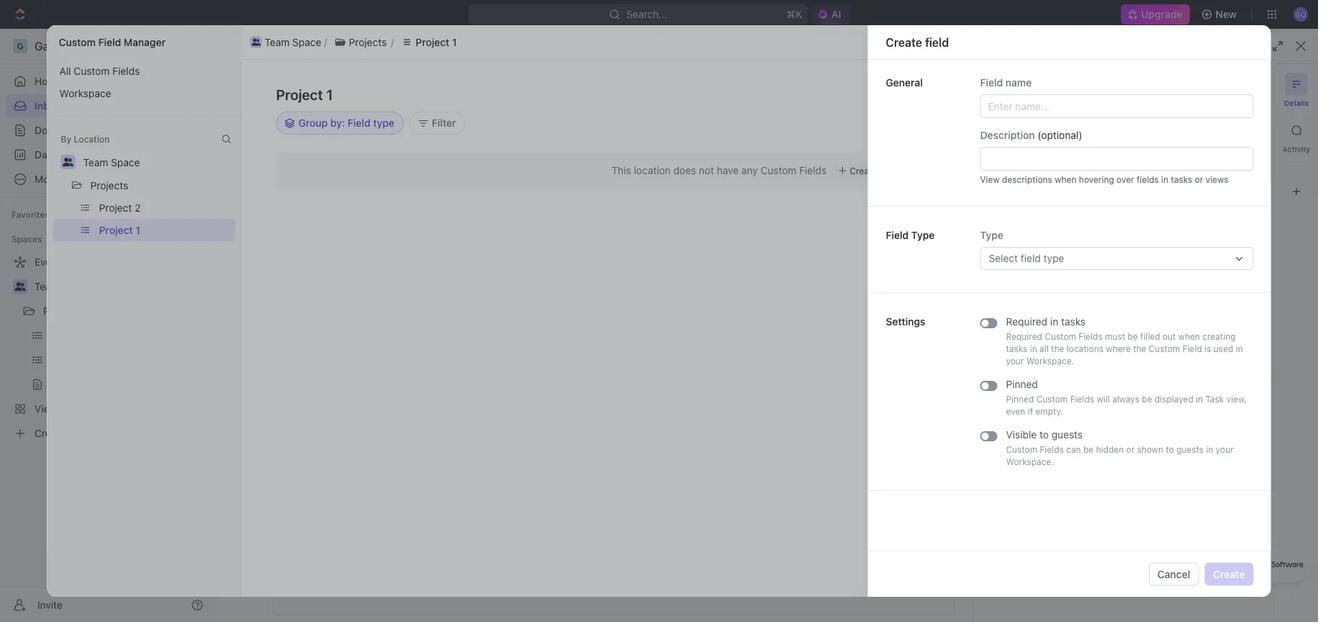 Task type: vqa. For each thing, say whether or not it's contained in the screenshot.
"view,"
yes



Task type: describe. For each thing, give the bounding box(es) containing it.
docs link
[[6, 119, 209, 142]]

team space inside list
[[265, 36, 321, 48]]

@mentions
[[831, 147, 883, 159]]

pinned pinned custom fields will always be displayed in task view, even if empty.
[[1006, 378, 1247, 417]]

fields inside visible to guests custom fields can be hidden or shown to guests in your workspace.
[[1040, 445, 1064, 455]]

always
[[1112, 394, 1140, 404]]

type inside dropdown button
[[980, 229, 1004, 241]]

inbox link
[[6, 94, 209, 117]]

visible to guests custom fields can be hidden or shown to guests in your workspace.
[[1006, 429, 1234, 467]]

hey
[[297, 147, 318, 159]]

how
[[558, 147, 577, 159]]

search...
[[626, 8, 667, 20]]

1 vertical spatial project 1
[[276, 86, 333, 103]]

in left all
[[1030, 344, 1037, 354]]

new
[[1216, 8, 1237, 20]]

create button
[[1205, 563, 1254, 586]]

tagging
[[403, 147, 440, 159]]

⌘k
[[787, 8, 802, 20]]

or for guests
[[1126, 445, 1135, 455]]

excel
[[1115, 560, 1136, 570]]

86dqhztr9 button
[[1044, 86, 1100, 103]]

(optional)
[[1038, 129, 1082, 141]]

team inside sidebar navigation
[[35, 280, 60, 292]]

shown
[[1137, 445, 1164, 455]]

user group image
[[15, 282, 26, 291]]

if
[[1028, 406, 1033, 417]]

this
[[612, 165, 631, 176]]

in inside visible to guests custom fields can be hidden or shown to guests in your workspace.
[[1206, 445, 1213, 455]]

task sidebar navigation tab list
[[1281, 73, 1312, 203]]

this location does not have any custom fields
[[612, 165, 827, 176]]

a
[[418, 162, 423, 174]]

status
[[995, 164, 1026, 176]]

descriptions
[[1002, 174, 1052, 184]]

field type
[[886, 229, 935, 241]]

add new
[[1012, 378, 1053, 387]]

custom inside pinned pinned custom fields will always be displayed in task view, even if empty.
[[1037, 394, 1068, 404]]

not
[[699, 165, 714, 176]]

be for custom
[[1142, 394, 1152, 404]]

collaborate
[[635, 147, 687, 159]]

in inside ! tagging you here so you can see how easy it is to collaborate on clickup. whenever anyone @mentions you about work, you'll receive a notification in your inbox.
[[481, 162, 489, 174]]

here for so
[[462, 147, 483, 159]]

0 vertical spatial tasks
[[1171, 174, 1193, 184]]

excel & csv link
[[1099, 546, 1167, 582]]

description
[[1040, 332, 1092, 344]]

view descriptions when hovering over fields in tasks or views
[[980, 174, 1229, 184]]

workspace button
[[53, 82, 235, 104]]

write with ai
[[1019, 355, 1078, 367]]

create new field
[[1151, 88, 1229, 100]]

upload button
[[1157, 554, 1184, 564]]

0 vertical spatial project 1 button
[[394, 33, 464, 51]]

field down reply button
[[886, 229, 909, 241]]

pencil image
[[1001, 357, 1011, 366]]

Enter name... text field
[[980, 94, 1254, 118]]

create for new
[[1151, 88, 1183, 100]]

your inside visible to guests custom fields can be hidden or shown to guests in your workspace.
[[1216, 445, 1234, 455]]

general
[[886, 77, 923, 89]]

description
[[980, 129, 1035, 141]]

fields down anyone at right top
[[799, 165, 827, 176]]

used
[[1214, 344, 1234, 354]]

empty.
[[1036, 406, 1063, 417]]

field inside required in tasks required custom fields must be filled out when creating tasks in all the locations where the custom field is used in your workspace.
[[1183, 344, 1202, 354]]

settings
[[886, 316, 926, 328]]

add for add description
[[1019, 332, 1037, 344]]

see
[[538, 147, 555, 159]]

use ai tools
[[1019, 421, 1076, 433]]

1 pinned from the top
[[1006, 378, 1038, 390]]

all custom fields button
[[53, 60, 235, 82]]

anyone
[[795, 147, 829, 159]]

in inside pinned pinned custom fields will always be displayed in task view, even if empty.
[[1196, 394, 1203, 404]]

can inside ! tagging you here so you can see how easy it is to collaborate on clickup. whenever anyone @mentions you about work, you'll receive a notification in your inbox.
[[519, 147, 536, 159]]

workspace
[[59, 87, 111, 99]]

0 horizontal spatial tasks
[[1006, 344, 1028, 354]]

subtask button
[[996, 392, 1252, 415]]

notification
[[426, 162, 478, 174]]

0 vertical spatial when
[[1055, 174, 1077, 184]]

use ai tools button
[[996, 415, 1252, 438]]

ai inside use ai tools button
[[1040, 421, 1049, 433]]

views
[[1206, 174, 1229, 184]]

create field
[[886, 35, 949, 49]]

type button
[[980, 229, 1254, 270]]

details
[[1284, 99, 1309, 107]]

receive
[[381, 162, 415, 174]]

view,
[[1227, 394, 1247, 404]]

tree inside sidebar navigation
[[6, 251, 209, 445]]

1 right the /
[[418, 45, 422, 55]]

fields
[[1137, 174, 1159, 184]]

create for field
[[886, 35, 922, 49]]

is inside required in tasks required custom fields must be filled out when creating tasks in all the locations where the custom field is used in your workspace.
[[1205, 344, 1211, 354]]

add existing field
[[1047, 88, 1129, 100]]

86dqhztr9
[[1049, 89, 1094, 99]]

1 vertical spatial projects button
[[84, 174, 135, 197]]

dashboards link
[[6, 143, 209, 166]]

is inside ! tagging you here so you can see how easy it is to collaborate on clickup. whenever anyone @mentions you about work, you'll receive a notification in your inbox.
[[612, 147, 620, 159]]

to right use
[[1040, 429, 1049, 441]]

your left files
[[1085, 554, 1103, 564]]

to inside ! tagging you here so you can see how easy it is to collaborate on clickup. whenever anyone @mentions you about work, you'll receive a notification in your inbox.
[[623, 147, 632, 159]]

does
[[674, 165, 696, 176]]

location
[[634, 165, 671, 176]]

when inside required in tasks required custom fields must be filled out when creating tasks in all the locations where the custom field is used in your workspace.
[[1178, 332, 1200, 342]]

field for add existing field
[[1108, 88, 1129, 100]]

custom field manager
[[59, 36, 166, 48]]

project 2
[[99, 202, 141, 213]]

one
[[880, 166, 895, 176]]

description (optional)
[[980, 129, 1082, 141]]

0 vertical spatial projects link
[[337, 43, 376, 58]]

reply
[[908, 197, 932, 207]]

!
[[397, 147, 400, 159]]

in right fields
[[1161, 174, 1169, 184]]

create one button
[[832, 162, 901, 179]]

new for add
[[1033, 378, 1053, 387]]

use
[[1019, 421, 1037, 433]]

by
[[61, 134, 71, 144]]

create inside create button
[[1213, 568, 1245, 580]]

fields inside required in tasks required custom fields must be filled out when creating tasks in all the locations where the custom field is used in your workspace.
[[1079, 332, 1103, 342]]

1 horizontal spatial tasks
[[1061, 316, 1086, 328]]

Edit task name text field
[[991, 116, 1257, 143]]

clear
[[908, 55, 933, 67]]

activity
[[1283, 145, 1310, 153]]

dashboards
[[35, 149, 90, 161]]



Task type: locate. For each thing, give the bounding box(es) containing it.
1 the from the left
[[1051, 344, 1064, 354]]

ai inside write with ai button
[[1068, 355, 1078, 367]]

workspace. inside required in tasks required custom fields must be filled out when creating tasks in all the locations where the custom field is used in your workspace.
[[1027, 356, 1074, 366]]

pinned down write
[[1006, 378, 1038, 390]]

1 horizontal spatial here
[[1125, 554, 1143, 564]]

you
[[443, 147, 459, 159], [499, 147, 516, 159], [886, 147, 903, 159]]

be inside required in tasks required custom fields must be filled out when creating tasks in all the locations where the custom field is used in your workspace.
[[1128, 332, 1138, 342]]

when left hovering
[[1055, 174, 1077, 184]]

the
[[1051, 344, 1064, 354], [1133, 344, 1146, 354]]

0 horizontal spatial field
[[925, 35, 949, 49]]

2 the from the left
[[1133, 344, 1146, 354]]

workspace. inside visible to guests custom fields can be hidden or shown to guests in your workspace.
[[1006, 457, 1054, 467]]

fields up locations
[[1079, 332, 1103, 342]]

1 vertical spatial required
[[1006, 332, 1042, 342]]

create inside create one button
[[850, 166, 878, 176]]

project 1 button
[[394, 33, 464, 51], [93, 219, 235, 241]]

tasks right fields
[[1171, 174, 1193, 184]]

1 vertical spatial here
[[1125, 554, 1143, 564]]

0 horizontal spatial the
[[1051, 344, 1064, 354]]

your down the task
[[1216, 445, 1234, 455]]

2 horizontal spatial you
[[886, 147, 903, 159]]

spaces
[[12, 234, 42, 244]]

0 horizontal spatial is
[[612, 147, 620, 159]]

hidden
[[1096, 445, 1124, 455]]

add for add new
[[1012, 378, 1030, 387]]

type down reply
[[911, 229, 935, 241]]

in right 'used' in the right of the page
[[1236, 344, 1243, 354]]

create up clear
[[886, 35, 922, 49]]

can down tools
[[1066, 445, 1081, 455]]

about
[[297, 162, 323, 174]]

1 horizontal spatial project 1
[[276, 86, 333, 103]]

space inside list
[[292, 36, 321, 48]]

2 vertical spatial list
[[47, 197, 241, 241]]

locations
[[1067, 344, 1104, 354]]

drop your files here to upload
[[1063, 554, 1184, 564]]

in left the task
[[1196, 394, 1203, 404]]

upgrade link
[[1121, 4, 1190, 24]]

1 vertical spatial team space button
[[77, 150, 146, 174]]

creating
[[1203, 332, 1236, 342]]

create for one
[[850, 166, 878, 176]]

field up all custom fields
[[98, 36, 121, 48]]

all
[[1040, 344, 1049, 354]]

your inside required in tasks required custom fields must be filled out when creating tasks in all the locations where the custom field is used in your workspace.
[[1006, 356, 1024, 366]]

be inside visible to guests custom fields can be hidden or shown to guests in your workspace.
[[1084, 445, 1094, 455]]

projects inside list
[[349, 36, 387, 48]]

0 horizontal spatial new
[[1033, 378, 1053, 387]]

1 horizontal spatial guests
[[1177, 445, 1204, 455]]

! tagging you here so you can see how easy it is to collaborate on clickup. whenever anyone @mentions you about work, you'll receive a notification in your inbox.
[[297, 147, 905, 174]]

to
[[623, 147, 632, 159], [1040, 429, 1049, 441], [1166, 445, 1174, 455], [1146, 554, 1154, 564]]

1 horizontal spatial you
[[499, 147, 516, 159]]

2 vertical spatial tasks
[[1006, 344, 1028, 354]]

whenever
[[745, 147, 792, 159]]

in down the so in the left top of the page
[[481, 162, 489, 174]]

the up with at bottom right
[[1051, 344, 1064, 354]]

in up add description
[[1050, 316, 1059, 328]]

Type text field
[[989, 248, 1228, 269]]

location
[[74, 134, 110, 144]]

0 horizontal spatial project 1
[[99, 224, 140, 236]]

project 2 button
[[93, 197, 235, 219]]

inbox
[[35, 100, 61, 112]]

0 horizontal spatial team space link
[[35, 275, 206, 298]]

here
[[462, 147, 483, 159], [1125, 554, 1143, 564]]

1 vertical spatial team space link
[[35, 275, 206, 298]]

favorites
[[12, 210, 50, 220]]

1 vertical spatial can
[[1066, 445, 1081, 455]]

add left existing
[[1047, 88, 1066, 100]]

the down filled
[[1133, 344, 1146, 354]]

1 required from the top
[[1006, 316, 1048, 328]]

list
[[247, 33, 1244, 51], [47, 60, 241, 104], [47, 197, 241, 241]]

1 vertical spatial list
[[47, 60, 241, 104]]

field name
[[980, 77, 1032, 89]]

list containing all custom fields
[[47, 60, 241, 104]]

in down the task
[[1206, 445, 1213, 455]]

2 required from the top
[[1006, 332, 1042, 342]]

workspace. down visible
[[1006, 457, 1054, 467]]

subtasks button
[[1048, 466, 1109, 492]]

0 vertical spatial required
[[1006, 316, 1048, 328]]

is right it
[[612, 147, 620, 159]]

1 vertical spatial add
[[1019, 332, 1037, 344]]

2 pinned from the top
[[1006, 394, 1034, 404]]

is
[[612, 147, 620, 159], [1205, 344, 1211, 354]]

have
[[717, 165, 739, 176]]

over
[[1117, 174, 1134, 184]]

docs
[[35, 124, 58, 136]]

add
[[1047, 88, 1066, 100], [1019, 332, 1037, 344], [1012, 378, 1030, 387]]

1 vertical spatial projects link
[[43, 300, 168, 323]]

invite
[[37, 599, 62, 611]]

create down @mentions
[[850, 166, 878, 176]]

ai
[[1068, 355, 1078, 367], [1040, 421, 1049, 433]]

2 vertical spatial project 1
[[99, 224, 140, 236]]

view
[[980, 174, 1000, 184]]

to up this
[[623, 147, 632, 159]]

0 horizontal spatial guests
[[1052, 429, 1083, 441]]

create right cancel
[[1213, 568, 1245, 580]]

or left views
[[1195, 174, 1203, 184]]

pinned
[[1006, 378, 1038, 390], [1006, 394, 1034, 404]]

0 vertical spatial guests
[[1052, 429, 1083, 441]]

is left 'used' in the right of the page
[[1205, 344, 1211, 354]]

0 vertical spatial project 1
[[416, 36, 457, 48]]

fields left the will
[[1070, 394, 1094, 404]]

inbox.
[[515, 162, 543, 174]]

field
[[98, 36, 121, 48], [980, 77, 1003, 89], [886, 229, 909, 241], [1183, 344, 1202, 354]]

new button
[[1196, 3, 1246, 26]]

1 horizontal spatial type
[[980, 229, 1004, 241]]

will
[[1097, 394, 1110, 404]]

new
[[1186, 88, 1205, 100], [1033, 378, 1053, 387]]

guests right shown
[[1177, 445, 1204, 455]]

project 1 button right the /
[[394, 33, 464, 51]]

tasks up description
[[1061, 316, 1086, 328]]

0 horizontal spatial team space button
[[77, 150, 146, 174]]

excel & csv
[[1115, 560, 1162, 570]]

project 1 right the /
[[416, 36, 457, 48]]

1 horizontal spatial when
[[1178, 332, 1200, 342]]

1 vertical spatial is
[[1205, 344, 1211, 354]]

1 vertical spatial guests
[[1177, 445, 1204, 455]]

1 vertical spatial workspace.
[[1006, 457, 1054, 467]]

1 horizontal spatial projects button
[[327, 33, 394, 51]]

1 vertical spatial tasks
[[1061, 316, 1086, 328]]

1 horizontal spatial new
[[1186, 88, 1205, 100]]

2 horizontal spatial tasks
[[1171, 174, 1193, 184]]

field for create new field
[[1208, 88, 1229, 100]]

you right the so in the left top of the page
[[499, 147, 516, 159]]

user group image
[[251, 39, 260, 46]]

add left all
[[1019, 332, 1037, 344]]

team space link
[[273, 43, 328, 58], [35, 275, 206, 298]]

project 1 down project 2
[[99, 224, 140, 236]]

1 vertical spatial or
[[1126, 445, 1135, 455]]

sidebar navigation
[[0, 29, 215, 622]]

2 horizontal spatial be
[[1142, 394, 1152, 404]]

easy
[[579, 147, 601, 159]]

2 horizontal spatial field
[[1208, 88, 1229, 100]]

1 horizontal spatial team space link
[[273, 43, 328, 58]]

fields inside pinned pinned custom fields will always be displayed in task view, even if empty.
[[1070, 394, 1094, 404]]

2 vertical spatial add
[[1012, 378, 1030, 387]]

all custom fields
[[59, 65, 140, 77]]

project inside button
[[99, 202, 132, 213]]

you up the notification
[[443, 147, 459, 159]]

12:30
[[894, 123, 916, 133]]

0 vertical spatial can
[[519, 147, 536, 159]]

1 horizontal spatial or
[[1195, 174, 1203, 184]]

&
[[1138, 560, 1144, 570]]

0 vertical spatial new
[[1186, 88, 1205, 100]]

be left hidden
[[1084, 445, 1094, 455]]

projects
[[349, 36, 387, 48], [339, 45, 373, 55], [90, 179, 128, 191], [43, 305, 81, 317]]

1 right project 1 link
[[452, 36, 457, 48]]

2 vertical spatial be
[[1084, 445, 1094, 455]]

field left name
[[980, 77, 1003, 89]]

favorites button
[[6, 206, 55, 223]]

fields down use ai tools
[[1040, 445, 1064, 455]]

0 horizontal spatial can
[[519, 147, 536, 159]]

subtasks
[[1053, 472, 1103, 486]]

in
[[481, 162, 489, 174], [1161, 174, 1169, 184], [1050, 316, 1059, 328], [1030, 344, 1037, 354], [1236, 344, 1243, 354], [1196, 394, 1203, 404], [1206, 445, 1213, 455]]

field left 'used' in the right of the page
[[1183, 344, 1202, 354]]

it
[[604, 147, 610, 159]]

0 vertical spatial workspace.
[[1027, 356, 1074, 366]]

1 type from the left
[[911, 229, 935, 241]]

project 1 up clickbot
[[276, 86, 333, 103]]

1 horizontal spatial projects link
[[337, 43, 376, 58]]

displayed
[[1155, 394, 1194, 404]]

1 vertical spatial new
[[1033, 378, 1053, 387]]

add existing field button
[[1038, 83, 1137, 106]]

2 horizontal spatial project 1
[[416, 36, 457, 48]]

1 down 2
[[136, 224, 140, 236]]

0 vertical spatial team space link
[[273, 43, 328, 58]]

0 horizontal spatial or
[[1126, 445, 1135, 455]]

1 horizontal spatial project 1 button
[[394, 33, 464, 51]]

1 vertical spatial be
[[1142, 394, 1152, 404]]

workspace. down all
[[1027, 356, 1074, 366]]

1 you from the left
[[443, 147, 459, 159]]

you up one
[[886, 147, 903, 159]]

custom inside button
[[74, 65, 110, 77]]

0 vertical spatial here
[[462, 147, 483, 159]]

add for add existing field
[[1047, 88, 1066, 100]]

csv
[[1146, 560, 1162, 570]]

work,
[[326, 162, 351, 174]]

with
[[1046, 355, 1066, 367]]

fields
[[112, 65, 140, 77], [799, 165, 827, 176], [1079, 332, 1103, 342], [1070, 394, 1094, 404], [1040, 445, 1064, 455]]

0 horizontal spatial ai
[[1040, 421, 1049, 433]]

tree
[[6, 251, 209, 445]]

required
[[1006, 316, 1048, 328], [1006, 332, 1042, 342]]

0 vertical spatial pinned
[[1006, 378, 1038, 390]]

add description button
[[996, 327, 1252, 350]]

2 you from the left
[[499, 147, 516, 159]]

projects inside tree
[[43, 305, 81, 317]]

3 you from the left
[[886, 147, 903, 159]]

0 horizontal spatial you
[[443, 147, 459, 159]]

1 vertical spatial pinned
[[1006, 394, 1034, 404]]

list containing project 2
[[47, 197, 241, 241]]

team space link inside tree
[[35, 275, 206, 298]]

add description
[[1019, 332, 1092, 344]]

nov
[[853, 123, 869, 133]]

0 vertical spatial ai
[[1068, 355, 1078, 367]]

1 horizontal spatial ai
[[1068, 355, 1078, 367]]

to right shown
[[1166, 445, 1174, 455]]

custom inside visible to guests custom fields can be hidden or shown to guests in your workspace.
[[1006, 445, 1038, 455]]

field
[[925, 35, 949, 49], [1108, 88, 1129, 100], [1208, 88, 1229, 100]]

0 vertical spatial is
[[612, 147, 620, 159]]

0 vertical spatial or
[[1195, 174, 1203, 184]]

here for to
[[1125, 554, 1143, 564]]

0 vertical spatial be
[[1128, 332, 1138, 342]]

create inside create new field button
[[1151, 88, 1183, 100]]

add down write
[[1012, 378, 1030, 387]]

new for create
[[1186, 88, 1205, 100]]

1 horizontal spatial can
[[1066, 445, 1081, 455]]

nov 13 at 12:30 pm
[[853, 123, 932, 133]]

0 horizontal spatial projects button
[[84, 174, 135, 197]]

tasks up pencil icon
[[1006, 344, 1028, 354]]

can up inbox.
[[519, 147, 536, 159]]

team space inside tree
[[35, 280, 91, 292]]

fields up workspace button
[[112, 65, 140, 77]]

your up add new
[[1006, 356, 1024, 366]]

project 1 button down 2
[[93, 219, 235, 241]]

ai down empty.
[[1040, 421, 1049, 433]]

create one
[[850, 166, 895, 176]]

or left shown
[[1126, 445, 1135, 455]]

1 vertical spatial when
[[1178, 332, 1200, 342]]

or for when
[[1195, 174, 1203, 184]]

project 1
[[416, 36, 457, 48], [276, 86, 333, 103], [99, 224, 140, 236]]

type down view
[[980, 229, 1004, 241]]

1 horizontal spatial the
[[1133, 344, 1146, 354]]

1 horizontal spatial be
[[1128, 332, 1138, 342]]

at
[[883, 123, 891, 133]]

2 type from the left
[[980, 229, 1004, 241]]

filled
[[1140, 332, 1160, 342]]

0 horizontal spatial type
[[911, 229, 935, 241]]

0 vertical spatial list
[[247, 33, 1244, 51]]

1 vertical spatial ai
[[1040, 421, 1049, 433]]

fields inside button
[[112, 65, 140, 77]]

1 horizontal spatial team space button
[[247, 33, 324, 51]]

0 horizontal spatial when
[[1055, 174, 1077, 184]]

pinned up even
[[1006, 394, 1034, 404]]

here inside ! tagging you here so you can see how easy it is to collaborate on clickup. whenever anyone @mentions you about work, you'll receive a notification in your inbox.
[[462, 147, 483, 159]]

task
[[1206, 394, 1224, 404]]

1 up clickbot
[[326, 86, 333, 103]]

be for guests
[[1084, 445, 1094, 455]]

0 vertical spatial team space button
[[247, 33, 324, 51]]

0 vertical spatial add
[[1047, 88, 1066, 100]]

be inside pinned pinned custom fields will always be displayed in task view, even if empty.
[[1142, 394, 1152, 404]]

your inside ! tagging you here so you can see how easy it is to collaborate on clickup. whenever anyone @mentions you about work, you'll receive a notification in your inbox.
[[492, 162, 512, 174]]

0 horizontal spatial be
[[1084, 445, 1094, 455]]

where
[[1106, 344, 1131, 354]]

0 horizontal spatial project 1 button
[[93, 219, 235, 241]]

0 vertical spatial projects button
[[327, 33, 394, 51]]

tree containing team space
[[6, 251, 209, 445]]

create up edit task name text box
[[1151, 88, 1183, 100]]

when right out
[[1178, 332, 1200, 342]]

guests down empty.
[[1052, 429, 1083, 441]]

new inside button
[[1186, 88, 1205, 100]]

2
[[135, 202, 141, 213]]

be left filled
[[1128, 332, 1138, 342]]

1 vertical spatial project 1 button
[[93, 219, 235, 241]]

your down the so in the left top of the page
[[492, 162, 512, 174]]

1 horizontal spatial field
[[1108, 88, 1129, 100]]

all
[[59, 65, 71, 77]]

type
[[911, 229, 935, 241], [980, 229, 1004, 241]]

even
[[1006, 406, 1025, 417]]

1 horizontal spatial is
[[1205, 344, 1211, 354]]

0 horizontal spatial projects link
[[43, 300, 168, 323]]

must
[[1105, 332, 1125, 342]]

write with ai button
[[996, 350, 1252, 373]]

None text field
[[980, 147, 1254, 171]]

or inside visible to guests custom fields can be hidden or shown to guests in your workspace.
[[1126, 445, 1135, 455]]

project 1 link
[[384, 43, 425, 58]]

cancel
[[1158, 568, 1190, 580]]

can inside visible to guests custom fields can be hidden or shown to guests in your workspace.
[[1066, 445, 1081, 455]]

0 horizontal spatial here
[[462, 147, 483, 159]]

you'll
[[354, 162, 379, 174]]

list containing team space
[[247, 33, 1244, 51]]

pm
[[919, 123, 932, 133]]

be right always
[[1142, 394, 1152, 404]]

to right &
[[1146, 554, 1154, 564]]

space inside tree
[[62, 280, 91, 292]]

upload
[[1157, 554, 1184, 564]]

ai right with at bottom right
[[1068, 355, 1078, 367]]



